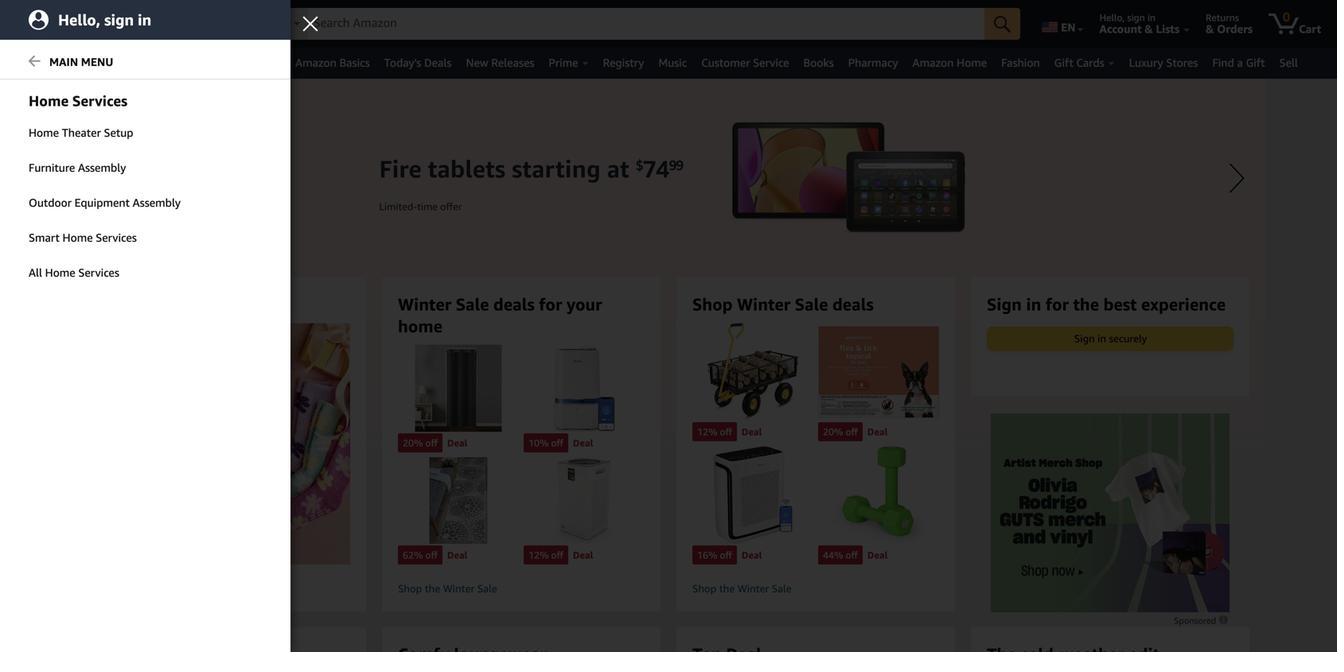 Task type: describe. For each thing, give the bounding box(es) containing it.
prime link
[[542, 52, 596, 74]]

amazon image
[[14, 14, 92, 38]]

44%
[[823, 550, 843, 561]]

& for account
[[1145, 22, 1153, 35]]

none submit inside search box
[[985, 8, 1020, 40]]

cart
[[1299, 22, 1321, 35]]

home inside "winter sale deals for your home"
[[398, 316, 442, 336]]

home theater setup
[[29, 126, 133, 139]]

1 gift from the left
[[1054, 56, 1073, 69]]

luxury stores
[[1129, 56, 1198, 69]]

orders
[[1217, 22, 1253, 35]]

fashion link
[[994, 52, 1047, 74]]

0 horizontal spatial hello, sign in
[[58, 11, 151, 29]]

deal for joydeco door curtain closet door, closet curtain for open closet, closet curtains for bedroom closet door, door curtains for doorways privacy bedroom(40wx78l) "image"
[[447, 438, 468, 449]]

a
[[1237, 56, 1243, 69]]

account & lists
[[1100, 22, 1180, 35]]

shop winter sale deals
[[692, 294, 874, 314]]

20% for amazon basics flea and tick topical treatment for small dogs (5 -22 pounds), 6 count (previously solimo) image at the right of the page
[[823, 427, 843, 438]]

shop for shop winter sale deals
[[692, 583, 717, 595]]

off for vevor steel garden cart, heavy duty 900 lbs capacity, with removable mesh sides to convert into flatbed, utility metal wagon with 180° rotating handle and 10 in tires, perfect for farm, yard "image"
[[720, 427, 732, 438]]

mahwah
[[180, 12, 216, 23]]

sign in securely link
[[988, 327, 1233, 350]]

amazon for amazon basics
[[295, 56, 337, 69]]

account
[[1100, 22, 1142, 35]]

rugshop modern floral circles design for living room,bedroom,home office,kitchen non shedding runner rug 2' x 7' 2" gray image
[[398, 457, 519, 544]]

navigation navigation
[[0, 0, 1337, 79]]

find a gift
[[1212, 56, 1265, 69]]

vevor steel garden cart, heavy duty 900 lbs capacity, with removable mesh sides to convert into flatbed, utility metal wagon with 180° rotating handle and 10 in tires, perfect for farm, yard image
[[692, 323, 813, 421]]

equipment
[[75, 196, 130, 209]]

sign for sign in securely
[[1074, 333, 1095, 345]]

pharmacy link
[[841, 52, 905, 74]]

customer service
[[701, 56, 789, 69]]

best
[[1104, 294, 1137, 314]]

off for cap barbell neoprene dumbbell weights, 8 lb pair, shamrock "image"
[[846, 550, 858, 561]]

shop the winter sale for winter sale deals for your home
[[398, 583, 497, 595]]

basics
[[340, 56, 370, 69]]

levoit 4l smart cool mist humidifier for home bedroom with essential oils, customize humidity for baby & plants, app & voice control, schedule, timer, last up to 40hrs, whisper quiet, handle design image
[[524, 345, 645, 432]]

returns & orders
[[1206, 12, 1253, 35]]

sign for sign in for the best experience
[[987, 294, 1022, 314]]

furniture assembly link
[[0, 151, 291, 185]]

main content containing winter sale deals for your home
[[0, 79, 1337, 653]]

find a gift link
[[1205, 52, 1272, 74]]

Search Amazon text field
[[307, 9, 985, 39]]

hello, sign in inside navigation "navigation"
[[1100, 12, 1156, 23]]

location
[[163, 22, 206, 35]]

main
[[49, 55, 78, 68]]

hello, sign in link
[[0, 0, 291, 40]]

0
[[1283, 9, 1290, 24]]

furniture
[[29, 161, 75, 174]]

music
[[658, 56, 687, 69]]

home for amazon
[[957, 56, 987, 69]]

20% for joydeco door curtain closet door, closet curtain for open closet, closet curtains for bedroom closet door, door curtains for doorways privacy bedroom(40wx78l) "image"
[[403, 438, 423, 449]]

16%
[[697, 550, 717, 561]]

smart
[[29, 231, 60, 244]]

home for smart
[[63, 231, 93, 244]]

deal for vevor steel garden cart, heavy duty 900 lbs capacity, with removable mesh sides to convert into flatbed, utility metal wagon with 180° rotating handle and 10 in tires, perfect for farm, yard "image"
[[742, 427, 762, 438]]

62% off
[[403, 550, 438, 561]]

07430
[[219, 12, 247, 23]]

2 deals from the left
[[832, 294, 874, 314]]

deals inside "winter sale deals for your home"
[[493, 294, 535, 314]]

cap barbell neoprene dumbbell weights, 8 lb pair, shamrock image
[[818, 447, 939, 544]]

new
[[466, 56, 488, 69]]

en link
[[1032, 4, 1091, 44]]

2 for from the left
[[1046, 294, 1069, 314]]

off for kenmore pm3020 air purifiers with h13 true hepa filter, covers up to 1500 sq.foot, 24db silentclean 3-stage hepa filtration system, 5 speeds for home large room, kitchens & bedroom image
[[551, 550, 563, 561]]

shop up vevor steel garden cart, heavy duty 900 lbs capacity, with removable mesh sides to convert into flatbed, utility metal wagon with 180° rotating handle and 10 in tires, perfect for farm, yard "image"
[[692, 294, 733, 314]]

home up the furniture at top left
[[29, 126, 59, 139]]

delivering to mahwah 07430 update location
[[122, 12, 247, 35]]

stores
[[1166, 56, 1198, 69]]

returns
[[1206, 12, 1239, 23]]

gift cards
[[1054, 56, 1104, 69]]

2 gift from the left
[[1246, 56, 1265, 69]]

all for all home services
[[29, 266, 42, 279]]

main menu link
[[0, 45, 291, 80]]

medical
[[62, 56, 101, 69]]

new releases link
[[459, 52, 542, 74]]

sale inside "winter sale deals for your home"
[[456, 294, 489, 314]]

services
[[72, 92, 127, 109]]

12% off for vevor steel garden cart, heavy duty 900 lbs capacity, with removable mesh sides to convert into flatbed, utility metal wagon with 180° rotating handle and 10 in tires, perfect for farm, yard "image"
[[697, 427, 732, 438]]

books link
[[796, 52, 841, 74]]

pharmacy
[[848, 56, 898, 69]]

your
[[567, 294, 602, 314]]

sell link
[[1272, 52, 1305, 74]]

lists
[[1156, 22, 1180, 35]]

sponsored ad element
[[991, 414, 1230, 613]]

all button
[[9, 48, 55, 79]]

joydeco door curtain closet door, closet curtain for open closet, closet curtains for bedroom closet door, door curtains for doorways privacy bedroom(40wx78l) image
[[398, 345, 519, 432]]

setup
[[104, 126, 133, 139]]

medical care link
[[55, 52, 144, 74]]

amazon for amazon home
[[913, 56, 954, 69]]

20% off for joydeco door curtain closet door, closet curtain for open closet, closet curtains for bedroom closet door, door curtains for doorways privacy bedroom(40wx78l) "image"
[[403, 438, 438, 449]]

today's
[[384, 56, 421, 69]]

registry
[[603, 56, 644, 69]]

luxury stores link
[[1122, 52, 1205, 74]]

off for joydeco door curtain closet door, closet curtain for open closet, closet curtains for bedroom closet door, door curtains for doorways privacy bedroom(40wx78l) "image"
[[425, 438, 438, 449]]

home theater setup link
[[0, 116, 291, 150]]

outdoor
[[29, 196, 72, 209]]

amazon home
[[913, 56, 987, 69]]

shop the winter sale for shop winter sale deals
[[692, 583, 792, 595]]

furniture assembly
[[29, 161, 126, 174]]

sponsored
[[1174, 616, 1219, 626]]

menu
[[81, 55, 113, 68]]

sell
[[1279, 56, 1298, 69]]

gift cards link
[[1047, 52, 1122, 74]]

medical care
[[62, 56, 127, 69]]

amazon basics flea and tick topical treatment for small dogs (5 -22 pounds), 6 count (previously solimo) image
[[818, 323, 939, 421]]

12% for kenmore pm3020 air purifiers with h13 true hepa filter, covers up to 1500 sq.foot, 24db silentclean 3-stage hepa filtration system, 5 speeds for home large room, kitchens & bedroom image
[[528, 550, 549, 561]]



Task type: locate. For each thing, give the bounding box(es) containing it.
0 horizontal spatial shop the winter sale
[[398, 583, 497, 595]]

16% off
[[697, 550, 732, 561]]

12% down kenmore pm3020 air purifiers with h13 true hepa filter, covers up to 1500 sq.foot, 24db silentclean 3-stage hepa filtration system, 5 speeds for home large room, kitchens & bedroom image
[[528, 550, 549, 561]]

off for levoit 4l smart cool mist humidifier for home bedroom with essential oils, customize humidity for baby & plants, app & voice control, schedule, timer, last up to 40hrs, whisper quiet, handle design image
[[551, 438, 563, 449]]

2 shop the winter sale from the left
[[692, 583, 792, 595]]

shop winter sale deals image
[[76, 323, 378, 565]]

shop
[[692, 294, 733, 314], [398, 583, 422, 595], [692, 583, 717, 595]]

0 horizontal spatial amazon
[[295, 56, 337, 69]]

deal
[[742, 427, 762, 438], [867, 427, 888, 438], [447, 438, 468, 449], [573, 438, 593, 449], [447, 550, 468, 561], [573, 550, 593, 561], [742, 550, 762, 561], [867, 550, 888, 561]]

home inside "link"
[[45, 266, 75, 279]]

fashion
[[1001, 56, 1040, 69]]

0 vertical spatial 12%
[[697, 427, 717, 438]]

10%
[[528, 438, 549, 449]]

off for amazon basics flea and tick topical treatment for small dogs (5 -22 pounds), 6 count (previously solimo) image at the right of the page
[[846, 427, 858, 438]]

62%
[[403, 550, 423, 561]]

off down vevor steel garden cart, heavy duty 900 lbs capacity, with removable mesh sides to convert into flatbed, utility metal wagon with 180° rotating handle and 10 in tires, perfect for farm, yard "image"
[[720, 427, 732, 438]]

hello, sign in left lists
[[1100, 12, 1156, 23]]

the down 62% off
[[425, 583, 440, 595]]

deal down amazon basics flea and tick topical treatment for small dogs (5 -22 pounds), 6 count (previously solimo) image at the right of the page
[[867, 427, 888, 438]]

0 horizontal spatial hello,
[[58, 11, 100, 29]]

off right '44%'
[[846, 550, 858, 561]]

shop the winter sale down 16% off
[[692, 583, 792, 595]]

1 horizontal spatial 20% off
[[823, 427, 858, 438]]

assembly down furniture assembly link
[[133, 196, 181, 209]]

shop down 16%
[[692, 583, 717, 595]]

all
[[33, 57, 48, 70], [29, 266, 42, 279]]

1 horizontal spatial shop the winter sale
[[692, 583, 792, 595]]

1 vertical spatial assembly
[[133, 196, 181, 209]]

0 horizontal spatial deals
[[493, 294, 535, 314]]

off for levoit air purifiers for home large room up to 1900 ft² in 1 hr with washable filters, air quality monitor, smart wifi, hepa filter captures allergies, pet hair, smoke, pollen in bedroom, vital 200s image
[[720, 550, 732, 561]]

fire tablets starting at $74.99. limited-time offer. image
[[72, 79, 1266, 556]]

1 vertical spatial 12%
[[528, 550, 549, 561]]

update
[[122, 22, 160, 35]]

1 horizontal spatial 12%
[[697, 427, 717, 438]]

10% off
[[528, 438, 563, 449]]

home left fashion
[[957, 56, 987, 69]]

deal right 10% off
[[573, 438, 593, 449]]

deal right 62% off
[[447, 550, 468, 561]]

sale
[[456, 294, 489, 314], [795, 294, 828, 314], [477, 583, 497, 595], [772, 583, 792, 595]]

sign in securely
[[1074, 333, 1147, 345]]

sign left lists
[[1127, 12, 1145, 23]]

main content
[[0, 79, 1337, 653]]

0 vertical spatial assembly
[[78, 161, 126, 174]]

home
[[957, 56, 987, 69], [29, 126, 59, 139], [63, 231, 93, 244], [45, 266, 75, 279]]

for left best
[[1046, 294, 1069, 314]]

1 horizontal spatial home
[[398, 316, 442, 336]]

all inside button
[[33, 57, 48, 70]]

deal for levoit 4l smart cool mist humidifier for home bedroom with essential oils, customize humidity for baby & plants, app & voice control, schedule, timer, last up to 40hrs, whisper quiet, handle design image
[[573, 438, 593, 449]]

1 amazon from the left
[[295, 56, 337, 69]]

1 vertical spatial home
[[398, 316, 442, 336]]

winter
[[398, 294, 451, 314], [737, 294, 791, 314], [443, 583, 475, 595], [738, 583, 769, 595]]

care
[[104, 56, 127, 69]]

& left orders
[[1206, 22, 1214, 35]]

deal down kenmore pm3020 air purifiers with h13 true hepa filter, covers up to 1500 sq.foot, 24db silentclean 3-stage hepa filtration system, 5 speeds for home large room, kitchens & bedroom image
[[573, 550, 593, 561]]

1 horizontal spatial assembly
[[133, 196, 181, 209]]

0 vertical spatial sign
[[987, 294, 1022, 314]]

sign
[[104, 11, 134, 29], [1127, 12, 1145, 23]]

& left lists
[[1145, 22, 1153, 35]]

home for all
[[45, 266, 75, 279]]

leave feedback on sponsored ad element
[[1174, 616, 1230, 626]]

None submit
[[985, 8, 1020, 40]]

1 horizontal spatial deals
[[832, 294, 874, 314]]

&
[[1145, 22, 1153, 35], [1206, 22, 1214, 35]]

off down kenmore pm3020 air purifiers with h13 true hepa filter, covers up to 1500 sq.foot, 24db silentclean 3-stage hepa filtration system, 5 speeds for home large room, kitchens & bedroom image
[[551, 550, 563, 561]]

all for all
[[33, 57, 48, 70]]

off down joydeco door curtain closet door, closet curtain for open closet, closet curtains for bedroom closet door, door curtains for doorways privacy bedroom(40wx78l) "image"
[[425, 438, 438, 449]]

1 vertical spatial all
[[29, 266, 42, 279]]

the down 16% off
[[719, 583, 735, 595]]

services inside "link"
[[78, 266, 119, 279]]

the for winter sale deals for your home
[[425, 583, 440, 595]]

hello, right en
[[1100, 12, 1125, 23]]

20% down joydeco door curtain closet door, closet curtain for open closet, closet curtains for bedroom closet door, door curtains for doorways privacy bedroom(40wx78l) "image"
[[403, 438, 423, 449]]

services down outdoor equipment assembly
[[96, 231, 137, 244]]

1 vertical spatial services
[[78, 266, 119, 279]]

1 horizontal spatial the
[[719, 583, 735, 595]]

deal for cap barbell neoprene dumbbell weights, 8 lb pair, shamrock "image"
[[867, 550, 888, 561]]

customer
[[701, 56, 750, 69]]

hello, sign in
[[58, 11, 151, 29], [1100, 12, 1156, 23]]

2 horizontal spatial the
[[1073, 294, 1099, 314]]

deal for levoit air purifiers for home large room up to 1900 ft² in 1 hr with washable filters, air quality monitor, smart wifi, hepa filter captures allergies, pet hair, smoke, pollen in bedroom, vital 200s image
[[742, 550, 762, 561]]

experience
[[1141, 294, 1226, 314]]

12% off for kenmore pm3020 air purifiers with h13 true hepa filter, covers up to 1500 sq.foot, 24db silentclean 3-stage hepa filtration system, 5 speeds for home large room, kitchens & bedroom image
[[528, 550, 563, 561]]

0 vertical spatial 12% off
[[697, 427, 732, 438]]

services for smart home services
[[96, 231, 137, 244]]

for left your
[[539, 294, 562, 314]]

12% off
[[697, 427, 732, 438], [528, 550, 563, 561]]

& inside returns & orders
[[1206, 22, 1214, 35]]

main menu
[[49, 55, 113, 68]]

in
[[138, 11, 151, 29], [1148, 12, 1156, 23], [1026, 294, 1041, 314], [1098, 333, 1106, 345]]

20% off down amazon basics flea and tick topical treatment for small dogs (5 -22 pounds), 6 count (previously solimo) image at the right of the page
[[823, 427, 858, 438]]

0 horizontal spatial sign
[[987, 294, 1022, 314]]

deals
[[493, 294, 535, 314], [832, 294, 874, 314]]

amazon basics link
[[288, 52, 377, 74]]

deal for rugshop modern floral circles design for living room,bedroom,home office,kitchen non shedding runner rug 2' x 7' 2" gray image
[[447, 550, 468, 561]]

0 horizontal spatial 12% off
[[528, 550, 563, 561]]

gift left cards
[[1054, 56, 1073, 69]]

all left the main
[[33, 57, 48, 70]]

today's deals link
[[377, 52, 459, 74]]

securely
[[1109, 333, 1147, 345]]

1 vertical spatial sign
[[1074, 333, 1095, 345]]

customer service link
[[694, 52, 796, 74]]

1 horizontal spatial 12% off
[[697, 427, 732, 438]]

0 horizontal spatial sign
[[104, 11, 134, 29]]

shop the winter sale link
[[398, 583, 645, 596], [692, 583, 939, 596]]

kenmore pm3020 air purifiers with h13 true hepa filter, covers up to 1500 sq.foot, 24db silentclean 3-stage hepa filtration system, 5 speeds for home large room, kitchens & bedroom image
[[524, 457, 645, 544]]

winter sale deals for your home
[[398, 294, 602, 336]]

service
[[753, 56, 789, 69]]

1 shop the winter sale link from the left
[[398, 583, 645, 596]]

2 amazon from the left
[[913, 56, 954, 69]]

amazon home link
[[905, 52, 994, 74]]

& for returns
[[1206, 22, 1214, 35]]

1 horizontal spatial shop the winter sale link
[[692, 583, 939, 596]]

0 horizontal spatial 20% off
[[403, 438, 438, 449]]

1 deals from the left
[[493, 294, 535, 314]]

prime
[[549, 56, 578, 69]]

1 for from the left
[[539, 294, 562, 314]]

services
[[96, 231, 137, 244], [78, 266, 119, 279]]

en
[[1061, 21, 1076, 34]]

outdoor equipment assembly link
[[0, 186, 291, 220]]

1 horizontal spatial amazon
[[913, 56, 954, 69]]

theater
[[62, 126, 101, 139]]

1 horizontal spatial hello,
[[1100, 12, 1125, 23]]

sign up care
[[104, 11, 134, 29]]

1 horizontal spatial 20%
[[823, 427, 843, 438]]

0 horizontal spatial shop the winter sale link
[[398, 583, 645, 596]]

hello, sign in up menu
[[58, 11, 151, 29]]

44% off
[[823, 550, 858, 561]]

all home services
[[29, 266, 119, 279]]

1 vertical spatial 12% off
[[528, 550, 563, 561]]

home down all button
[[29, 92, 69, 109]]

gift right a
[[1246, 56, 1265, 69]]

shop the winter sale link for shop winter sale deals
[[692, 583, 939, 596]]

0 vertical spatial all
[[33, 57, 48, 70]]

to
[[168, 12, 177, 23]]

20% off down joydeco door curtain closet door, closet curtain for open closet, closet curtains for bedroom closet door, door curtains for doorways privacy bedroom(40wx78l) "image"
[[403, 438, 438, 449]]

20%
[[823, 427, 843, 438], [403, 438, 423, 449]]

hello, inside navigation "navigation"
[[1100, 12, 1125, 23]]

winter inside "winter sale deals for your home"
[[398, 294, 451, 314]]

deals
[[424, 56, 452, 69]]

off right 62%
[[425, 550, 438, 561]]

all down smart
[[29, 266, 42, 279]]

deal down joydeco door curtain closet door, closet curtain for open closet, closet curtains for bedroom closet door, door curtains for doorways privacy bedroom(40wx78l) "image"
[[447, 438, 468, 449]]

20% off for amazon basics flea and tick topical treatment for small dogs (5 -22 pounds), 6 count (previously solimo) image at the right of the page
[[823, 427, 858, 438]]

12% off down kenmore pm3020 air purifiers with h13 true hepa filter, covers up to 1500 sq.foot, 24db silentclean 3-stage hepa filtration system, 5 speeds for home large room, kitchens & bedroom image
[[528, 550, 563, 561]]

1 horizontal spatial sign
[[1127, 12, 1145, 23]]

0 vertical spatial home
[[29, 92, 69, 109]]

deals left your
[[493, 294, 535, 314]]

20% down amazon basics flea and tick topical treatment for small dogs (5 -22 pounds), 6 count (previously solimo) image at the right of the page
[[823, 427, 843, 438]]

hello,
[[58, 11, 100, 29], [1100, 12, 1125, 23]]

assembly up equipment
[[78, 161, 126, 174]]

12% down vevor steel garden cart, heavy duty 900 lbs capacity, with removable mesh sides to convert into flatbed, utility metal wagon with 180° rotating handle and 10 in tires, perfect for farm, yard "image"
[[697, 427, 717, 438]]

new releases
[[466, 56, 534, 69]]

services down smart home services
[[78, 266, 119, 279]]

for inside "winter sale deals for your home"
[[539, 294, 562, 314]]

20% off
[[823, 427, 858, 438], [403, 438, 438, 449]]

releases
[[491, 56, 534, 69]]

home down smart
[[45, 266, 75, 279]]

the left best
[[1073, 294, 1099, 314]]

12% off down vevor steel garden cart, heavy duty 900 lbs capacity, with removable mesh sides to convert into flatbed, utility metal wagon with 180° rotating handle and 10 in tires, perfect for farm, yard "image"
[[697, 427, 732, 438]]

smart home services link
[[0, 221, 291, 255]]

music link
[[651, 52, 694, 74]]

all home services link
[[0, 256, 291, 290]]

1 horizontal spatial sign
[[1074, 333, 1095, 345]]

off right "10%"
[[551, 438, 563, 449]]

the for shop winter sale deals
[[719, 583, 735, 595]]

all inside "link"
[[29, 266, 42, 279]]

0 horizontal spatial 12%
[[528, 550, 549, 561]]

home inside navigation "navigation"
[[957, 56, 987, 69]]

home right smart
[[63, 231, 93, 244]]

sign in for the best experience
[[987, 294, 1226, 314]]

deal for kenmore pm3020 air purifiers with h13 true hepa filter, covers up to 1500 sq.foot, 24db silentclean 3-stage hepa filtration system, 5 speeds for home large room, kitchens & bedroom image
[[573, 550, 593, 561]]

0 vertical spatial services
[[96, 231, 137, 244]]

shop the winter sale down 62% off
[[398, 583, 497, 595]]

0 horizontal spatial 20%
[[403, 438, 423, 449]]

find
[[1212, 56, 1234, 69]]

today's deals
[[384, 56, 452, 69]]

0 horizontal spatial &
[[1145, 22, 1153, 35]]

12% for vevor steel garden cart, heavy duty 900 lbs capacity, with removable mesh sides to convert into flatbed, utility metal wagon with 180° rotating handle and 10 in tires, perfect for farm, yard "image"
[[697, 427, 717, 438]]

luxury
[[1129, 56, 1163, 69]]

2 & from the left
[[1206, 22, 1214, 35]]

amazon basics
[[295, 56, 370, 69]]

1 shop the winter sale from the left
[[398, 583, 497, 595]]

amazon right pharmacy
[[913, 56, 954, 69]]

1 horizontal spatial for
[[1046, 294, 1069, 314]]

shop down 62%
[[398, 583, 422, 595]]

home up joydeco door curtain closet door, closet curtain for open closet, closet curtains for bedroom closet door, door curtains for doorways privacy bedroom(40wx78l) "image"
[[398, 316, 442, 336]]

sponsored link
[[1174, 614, 1230, 629]]

deal right 44% off
[[867, 550, 888, 561]]

2 shop the winter sale link from the left
[[692, 583, 939, 596]]

0 horizontal spatial gift
[[1054, 56, 1073, 69]]

home services
[[29, 92, 127, 109]]

none search field inside navigation "navigation"
[[266, 8, 1020, 41]]

off
[[720, 427, 732, 438], [846, 427, 858, 438], [425, 438, 438, 449], [551, 438, 563, 449], [425, 550, 438, 561], [551, 550, 563, 561], [720, 550, 732, 561], [846, 550, 858, 561]]

in inside navigation "navigation"
[[1148, 12, 1156, 23]]

books
[[804, 56, 834, 69]]

shop the winter sale link for winter sale deals for your home
[[398, 583, 645, 596]]

deals up amazon basics flea and tick topical treatment for small dogs (5 -22 pounds), 6 count (previously solimo) image at the right of the page
[[832, 294, 874, 314]]

1 horizontal spatial hello, sign in
[[1100, 12, 1156, 23]]

None search field
[[266, 8, 1020, 41]]

deal for amazon basics flea and tick topical treatment for small dogs (5 -22 pounds), 6 count (previously solimo) image at the right of the page
[[867, 427, 888, 438]]

shop the winter sale
[[398, 583, 497, 595], [692, 583, 792, 595]]

0 horizontal spatial home
[[29, 92, 69, 109]]

1 horizontal spatial &
[[1206, 22, 1214, 35]]

services for all home services
[[78, 266, 119, 279]]

deal right 16% off
[[742, 550, 762, 561]]

levoit air purifiers for home large room up to 1900 ft² in 1 hr with washable filters, air quality monitor, smart wifi, hepa filter captures allergies, pet hair, smoke, pollen in bedroom, vital 200s image
[[692, 447, 813, 544]]

off for rugshop modern floral circles design for living room,bedroom,home office,kitchen non shedding runner rug 2' x 7' 2" gray image
[[425, 550, 438, 561]]

hello, up main menu
[[58, 11, 100, 29]]

smart home services
[[29, 231, 137, 244]]

deal down vevor steel garden cart, heavy duty 900 lbs capacity, with removable mesh sides to convert into flatbed, utility metal wagon with 180° rotating handle and 10 in tires, perfect for farm, yard "image"
[[742, 427, 762, 438]]

off right 16%
[[720, 550, 732, 561]]

1 & from the left
[[1145, 22, 1153, 35]]

cards
[[1076, 56, 1104, 69]]

registry link
[[596, 52, 651, 74]]

outdoor equipment assembly
[[29, 196, 181, 209]]

1 horizontal spatial gift
[[1246, 56, 1265, 69]]

amazon left basics
[[295, 56, 337, 69]]

delivering
[[122, 12, 166, 23]]

shop for winter sale deals for your home
[[398, 583, 422, 595]]

sign inside navigation "navigation"
[[1127, 12, 1145, 23]]

12%
[[697, 427, 717, 438], [528, 550, 549, 561]]

off down amazon basics flea and tick topical treatment for small dogs (5 -22 pounds), 6 count (previously solimo) image at the right of the page
[[846, 427, 858, 438]]

0 horizontal spatial for
[[539, 294, 562, 314]]

0 horizontal spatial the
[[425, 583, 440, 595]]

0 horizontal spatial assembly
[[78, 161, 126, 174]]



Task type: vqa. For each thing, say whether or not it's contained in the screenshot.
Deal
yes



